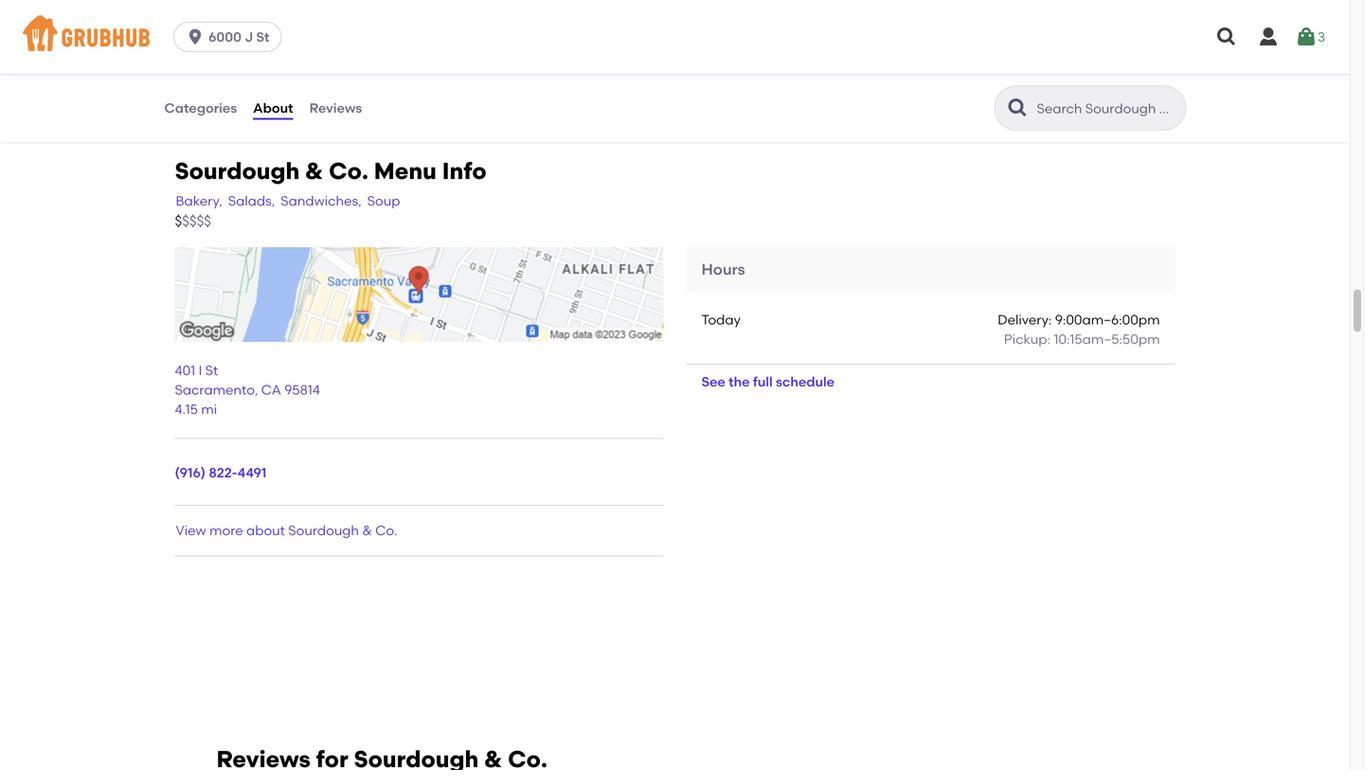 Task type: describe. For each thing, give the bounding box(es) containing it.
1 vertical spatial &
[[362, 523, 372, 539]]

(916) 822-4491 button
[[175, 463, 267, 482]]

view
[[176, 523, 206, 539]]

4491
[[237, 465, 267, 481]]

the
[[729, 374, 750, 390]]

about
[[253, 100, 293, 116]]

svg image inside 6000 j st button
[[186, 27, 205, 46]]

0 vertical spatial sourdough
[[175, 157, 300, 185]]

see the full schedule
[[702, 374, 835, 390]]

1 vertical spatial co.
[[375, 523, 397, 539]]

hours
[[702, 260, 745, 279]]

st for j
[[256, 29, 270, 45]]

svg image inside 3 button
[[1295, 26, 1318, 48]]

see
[[702, 374, 726, 390]]

6000 j st
[[209, 29, 270, 45]]

j
[[245, 29, 253, 45]]

9:00am–6:00pm
[[1055, 312, 1160, 328]]

bakery, button
[[175, 190, 223, 211]]

1 vertical spatial sourdough
[[288, 523, 359, 539]]

0 horizontal spatial &
[[305, 157, 323, 185]]

822-
[[209, 465, 237, 481]]

categories button
[[163, 74, 238, 142]]

4.15
[[175, 401, 198, 417]]

about button
[[252, 74, 294, 142]]

6000
[[209, 29, 242, 45]]

soup
[[367, 193, 400, 209]]

i
[[199, 363, 202, 379]]

reviews button
[[308, 74, 363, 142]]

6000 j st button
[[173, 22, 289, 52]]

sourdough & co. menu info
[[175, 157, 487, 185]]

401
[[175, 363, 195, 379]]

bakery, salads, sandwiches, soup
[[176, 193, 400, 209]]



Task type: locate. For each thing, give the bounding box(es) containing it.
(916)
[[175, 465, 206, 481]]

st inside 401 i st sacramento , ca 95814 4.15 mi
[[205, 363, 218, 379]]

salads,
[[228, 193, 275, 209]]

st
[[256, 29, 270, 45], [205, 363, 218, 379]]

salads, button
[[227, 190, 276, 211]]

about
[[246, 523, 285, 539]]

soup button
[[366, 190, 401, 211]]

main navigation navigation
[[0, 0, 1350, 74]]

0 vertical spatial st
[[256, 29, 270, 45]]

menu
[[374, 157, 437, 185]]

st right j at the top left of page
[[256, 29, 270, 45]]

1 horizontal spatial st
[[256, 29, 270, 45]]

pickup: 10:15am–5:50pm
[[1004, 331, 1160, 347]]

95814
[[284, 382, 320, 398]]

view more about sourdough & co.
[[176, 523, 397, 539]]

0 vertical spatial &
[[305, 157, 323, 185]]

bakery,
[[176, 193, 222, 209]]

search icon image
[[1007, 97, 1029, 119]]

3
[[1318, 29, 1326, 45]]

mi
[[201, 401, 217, 417]]

see the full schedule button
[[686, 365, 850, 399]]

3 button
[[1295, 20, 1326, 54]]

co.
[[329, 157, 368, 185], [375, 523, 397, 539]]

categories
[[164, 100, 237, 116]]

full
[[753, 374, 773, 390]]

sandwiches,
[[281, 193, 362, 209]]

ca
[[261, 382, 281, 398]]

sourdough
[[175, 157, 300, 185], [288, 523, 359, 539]]

delivery:
[[998, 312, 1052, 328]]

$
[[175, 213, 182, 230]]

0 horizontal spatial st
[[205, 363, 218, 379]]

1 vertical spatial st
[[205, 363, 218, 379]]

401 i st sacramento , ca 95814 4.15 mi
[[175, 363, 320, 417]]

today
[[702, 312, 741, 328]]

1 horizontal spatial co.
[[375, 523, 397, 539]]

sourdough right "about"
[[288, 523, 359, 539]]

info
[[442, 157, 487, 185]]

&
[[305, 157, 323, 185], [362, 523, 372, 539]]

delivery: 9:00am–6:00pm
[[998, 312, 1160, 328]]

$$$$$
[[175, 213, 211, 230]]

(916) 822-4491
[[175, 465, 267, 481]]

0 horizontal spatial co.
[[329, 157, 368, 185]]

st for i
[[205, 363, 218, 379]]

Search Sourdough & Co. search field
[[1035, 99, 1180, 117]]

sandwiches, button
[[280, 190, 363, 211]]

1 horizontal spatial &
[[362, 523, 372, 539]]

pickup:
[[1004, 331, 1051, 347]]

st right i
[[205, 363, 218, 379]]

0 vertical spatial co.
[[329, 157, 368, 185]]

,
[[255, 382, 258, 398]]

schedule
[[776, 374, 835, 390]]

sourdough up salads,
[[175, 157, 300, 185]]

10:15am–5:50pm
[[1054, 331, 1160, 347]]

svg image
[[1216, 26, 1238, 48], [1257, 26, 1280, 48], [1295, 26, 1318, 48], [186, 27, 205, 46]]

st inside 6000 j st button
[[256, 29, 270, 45]]

reviews
[[309, 100, 362, 116]]

more
[[209, 523, 243, 539]]

sacramento
[[175, 382, 255, 398]]



Task type: vqa. For each thing, say whether or not it's contained in the screenshot.
the Pickles
no



